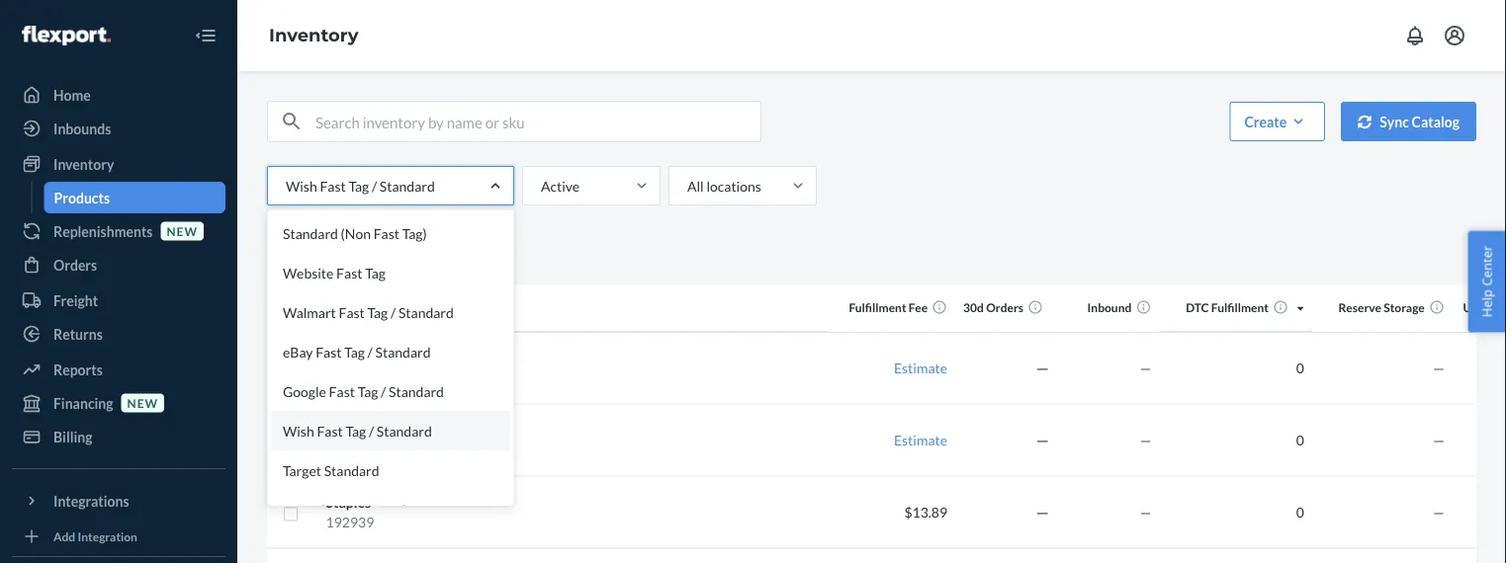Task type: vqa. For each thing, say whether or not it's contained in the screenshot.
storage.
no



Task type: describe. For each thing, give the bounding box(es) containing it.
returns link
[[12, 318, 225, 350]]

fast up name
[[336, 265, 362, 281]]

estimate for 456195588625
[[894, 432, 948, 449]]

create
[[1245, 113, 1287, 130]]

1 vertical spatial inventory link
[[12, 148, 225, 180]]

help
[[1478, 290, 1496, 318]]

inbound
[[1087, 301, 1132, 315]]

$13.89
[[904, 504, 948, 521]]

tag down paper at the bottom left of page
[[358, 383, 378, 400]]

1 vertical spatial (non
[[321, 502, 351, 519]]

help center
[[1478, 246, 1496, 318]]

0 for 456195588625
[[1296, 432, 1305, 449]]

paper 155496664
[[326, 350, 398, 387]]

staples
[[326, 495, 371, 511]]

0 vertical spatial (non
[[341, 225, 371, 242]]

help center button
[[1468, 231, 1506, 333]]

locations
[[707, 178, 761, 194]]

add integration link
[[12, 525, 225, 549]]

tag up walmart fast tag / standard
[[365, 265, 386, 281]]

/ right name
[[391, 304, 396, 321]]

name
[[326, 301, 357, 315]]

add integration
[[53, 530, 137, 544]]

― for 456195588625
[[1036, 432, 1050, 449]]

storage
[[1384, 301, 1425, 315]]

walmart fast tag / standard
[[283, 304, 454, 321]]

products link
[[44, 182, 225, 214]]

1 vertical spatial wish
[[283, 423, 314, 440]]

fulfillment fee
[[849, 301, 928, 315]]

tag up "standard (non fast tag)" on the top of page
[[349, 178, 369, 194]]

1 horizontal spatial inventory link
[[269, 24, 359, 46]]

sync alt image
[[1358, 115, 1372, 129]]

staples 192939
[[326, 495, 374, 531]]

open account menu image
[[1443, 24, 1467, 47]]

reports link
[[12, 354, 225, 386]]

orders link
[[12, 249, 225, 281]]

all locations
[[687, 178, 761, 194]]

estimate link for 155496664
[[894, 360, 948, 377]]

standard up website
[[283, 225, 338, 242]]

standard (non fast tag)
[[283, 225, 427, 242]]

― for 155496664
[[1036, 360, 1050, 377]]

estimate link for 456195588625
[[894, 432, 948, 449]]

1 vertical spatial wish fast tag / standard
[[283, 423, 432, 440]]

financing
[[53, 395, 113, 412]]

2 fulfillment from the left
[[1211, 301, 1269, 315]]

reserve storage
[[1339, 301, 1425, 315]]

billing link
[[12, 421, 225, 453]]

integration
[[78, 530, 137, 544]]

new for financing
[[127, 396, 158, 410]]

30d
[[963, 301, 984, 315]]

sync
[[1380, 113, 1409, 130]]

unavaila
[[1463, 301, 1506, 315]]

192939
[[326, 514, 374, 531]]

replenishments
[[53, 223, 153, 240]]

create button
[[1230, 102, 1326, 141]]

/ up "standard (non fast tag)" on the top of page
[[372, 178, 377, 194]]

open notifications image
[[1403, 24, 1427, 47]]

tag up 155496664
[[344, 344, 365, 361]]

returns
[[53, 326, 103, 343]]

fast up the "target standard" at the left bottom of the page
[[317, 423, 343, 440]]

1 horizontal spatial inventory
[[269, 24, 359, 46]]

walmart
[[283, 304, 336, 321]]



Task type: locate. For each thing, give the bounding box(es) containing it.
0 vertical spatial estimate
[[894, 360, 948, 377]]

freight link
[[12, 285, 225, 316]]

―
[[1036, 360, 1050, 377], [1036, 432, 1050, 449], [1036, 504, 1050, 521]]

1 estimate from the top
[[894, 360, 948, 377]]

orders
[[53, 257, 97, 273], [986, 301, 1024, 315]]

tag)
[[402, 225, 427, 242], [382, 502, 407, 519]]

fast up ebay fast tag / standard
[[339, 304, 365, 321]]

wish up target
[[283, 423, 314, 440]]

center
[[1478, 246, 1496, 286]]

1 horizontal spatial orders
[[986, 301, 1024, 315]]

(non right day on the left of page
[[321, 502, 351, 519]]

google fast tag / standard
[[283, 383, 444, 400]]

orders right "30d"
[[986, 301, 1024, 315]]

day
[[294, 502, 318, 519]]

sync catalog button
[[1341, 102, 1477, 141]]

wish fast tag / standard up "standard (non fast tag)" on the top of page
[[286, 178, 435, 194]]

1 vertical spatial square image
[[283, 507, 299, 523]]

2 estimate from the top
[[894, 432, 948, 449]]

wish fast tag / standard
[[286, 178, 435, 194], [283, 423, 432, 440]]

1 vertical spatial ―
[[1036, 432, 1050, 449]]

fulfillment left fee at the right of page
[[849, 301, 907, 315]]

2 ― from the top
[[1036, 432, 1050, 449]]

ebay fast tag / standard
[[283, 344, 431, 361]]

1 horizontal spatial new
[[167, 224, 198, 238]]

standard up pencil 456195588625
[[389, 383, 444, 400]]

paper
[[326, 350, 362, 367]]

0 vertical spatial estimate link
[[894, 360, 948, 377]]

1 square image from the top
[[283, 301, 299, 317]]

2 vertical spatial 0
[[1296, 504, 1305, 521]]

3
[[283, 502, 291, 519]]

1 horizontal spatial fulfillment
[[1211, 301, 1269, 315]]

456195588625
[[326, 442, 422, 459]]

target standard
[[283, 462, 379, 479]]

wish fast tag / standard up 456195588625
[[283, 423, 432, 440]]

standard up ebay fast tag / standard
[[398, 304, 454, 321]]

155496664
[[326, 370, 398, 387]]

fast up website fast tag
[[374, 225, 400, 242]]

estimate link
[[894, 360, 948, 377], [894, 432, 948, 449]]

1 fulfillment from the left
[[849, 301, 907, 315]]

new
[[167, 224, 198, 238], [127, 396, 158, 410]]

active
[[541, 178, 580, 194]]

sync catalog
[[1380, 113, 1460, 130]]

0 vertical spatial tag)
[[402, 225, 427, 242]]

/ right paper at the bottom left of page
[[368, 344, 373, 361]]

30d orders
[[963, 301, 1024, 315]]

square image for $13.89
[[283, 507, 299, 523]]

dtc
[[1186, 301, 1209, 315]]

products
[[54, 189, 110, 206]]

fast up "standard (non fast tag)" on the top of page
[[320, 178, 346, 194]]

0 vertical spatial orders
[[53, 257, 97, 273]]

fast down the "target standard" at the left bottom of the page
[[353, 502, 379, 519]]

inventory link
[[269, 24, 359, 46], [12, 148, 225, 180]]

reports
[[53, 361, 103, 378]]

1 vertical spatial estimate link
[[894, 432, 948, 449]]

0 vertical spatial inventory link
[[269, 24, 359, 46]]

fast right ebay
[[316, 344, 342, 361]]

pencil 456195588625
[[326, 422, 422, 459]]

3 0 from the top
[[1296, 504, 1305, 521]]

all
[[687, 178, 704, 194]]

standard up 456195588625
[[377, 423, 432, 440]]

0 horizontal spatial fulfillment
[[849, 301, 907, 315]]

google
[[283, 383, 326, 400]]

flexport logo image
[[22, 26, 111, 45]]

close navigation image
[[194, 24, 218, 47]]

(non up website fast tag
[[341, 225, 371, 242]]

/
[[372, 178, 377, 194], [391, 304, 396, 321], [368, 344, 373, 361], [381, 383, 386, 400], [369, 423, 374, 440]]

estimate for 155496664
[[894, 360, 948, 377]]

square image for fulfillment fee
[[283, 301, 299, 317]]

website
[[283, 265, 334, 281]]

tag) up walmart fast tag / standard
[[402, 225, 427, 242]]

1 vertical spatial inventory
[[53, 156, 114, 173]]

wish up "standard (non fast tag)" on the top of page
[[286, 178, 317, 194]]

reserve
[[1339, 301, 1382, 315]]

new down products link
[[167, 224, 198, 238]]

fast
[[320, 178, 346, 194], [374, 225, 400, 242], [336, 265, 362, 281], [339, 304, 365, 321], [316, 344, 342, 361], [329, 383, 355, 400], [317, 423, 343, 440], [353, 502, 379, 519]]

2 0 from the top
[[1296, 432, 1305, 449]]

0 vertical spatial 0
[[1296, 360, 1305, 377]]

—
[[1140, 360, 1152, 377], [1433, 360, 1445, 377], [1140, 432, 1152, 449], [1433, 432, 1445, 449], [1140, 504, 1152, 521], [1433, 504, 1445, 521]]

standard down 456195588625
[[324, 462, 379, 479]]

1 vertical spatial 0
[[1296, 432, 1305, 449]]

1 vertical spatial estimate
[[894, 432, 948, 449]]

ebay
[[283, 344, 313, 361]]

1 0 from the top
[[1296, 360, 1305, 377]]

estimate link up $13.89
[[894, 432, 948, 449]]

new down reports link
[[127, 396, 158, 410]]

integrations button
[[12, 486, 225, 517]]

3 ― from the top
[[1036, 504, 1050, 521]]

standard up 155496664
[[375, 344, 431, 361]]

0 horizontal spatial inventory
[[53, 156, 114, 173]]

fee
[[909, 301, 928, 315]]

1 vertical spatial orders
[[986, 301, 1024, 315]]

2 square image from the top
[[283, 507, 299, 523]]

dtc fulfillment
[[1186, 301, 1269, 315]]

tag up 456195588625
[[346, 423, 366, 440]]

standard
[[380, 178, 435, 194], [283, 225, 338, 242], [398, 304, 454, 321], [375, 344, 431, 361], [389, 383, 444, 400], [377, 423, 432, 440], [324, 462, 379, 479]]

estimate link down fee at the right of page
[[894, 360, 948, 377]]

square image down website
[[283, 301, 299, 317]]

0 horizontal spatial inventory link
[[12, 148, 225, 180]]

estimate down fee at the right of page
[[894, 360, 948, 377]]

3 day (non fast tag)
[[283, 502, 407, 519]]

tag right name
[[367, 304, 388, 321]]

tag
[[349, 178, 369, 194], [365, 265, 386, 281], [367, 304, 388, 321], [344, 344, 365, 361], [358, 383, 378, 400], [346, 423, 366, 440]]

inbounds link
[[12, 113, 225, 144]]

square image down target
[[283, 507, 299, 523]]

fast down paper at the bottom left of page
[[329, 383, 355, 400]]

billing
[[53, 429, 92, 446]]

pencil
[[326, 422, 364, 439]]

0 for 192939
[[1296, 504, 1305, 521]]

add
[[53, 530, 75, 544]]

2 vertical spatial ―
[[1036, 504, 1050, 521]]

0 vertical spatial square image
[[283, 301, 299, 317]]

2 estimate link from the top
[[894, 432, 948, 449]]

1 ― from the top
[[1036, 360, 1050, 377]]

integrations
[[53, 493, 129, 510]]

0 vertical spatial wish
[[286, 178, 317, 194]]

freight
[[53, 292, 98, 309]]

0 vertical spatial wish fast tag / standard
[[286, 178, 435, 194]]

0 vertical spatial new
[[167, 224, 198, 238]]

0 vertical spatial inventory
[[269, 24, 359, 46]]

/ down ebay fast tag / standard
[[381, 383, 386, 400]]

/ up 456195588625
[[369, 423, 374, 440]]

home
[[53, 87, 91, 103]]

standard up "standard (non fast tag)" on the top of page
[[380, 178, 435, 194]]

inventory
[[269, 24, 359, 46], [53, 156, 114, 173]]

square image
[[283, 435, 299, 450]]

0 horizontal spatial orders
[[53, 257, 97, 273]]

Search inventory by name or sku text field
[[316, 102, 761, 141]]

home link
[[12, 79, 225, 111]]

1 vertical spatial tag)
[[382, 502, 407, 519]]

square image
[[283, 301, 299, 317], [283, 507, 299, 523]]

orders up freight
[[53, 257, 97, 273]]

estimate up $13.89
[[894, 432, 948, 449]]

1 vertical spatial new
[[127, 396, 158, 410]]

inbounds
[[53, 120, 111, 137]]

website fast tag
[[283, 265, 386, 281]]

target
[[283, 462, 321, 479]]

0 horizontal spatial new
[[127, 396, 158, 410]]

0 for 155496664
[[1296, 360, 1305, 377]]

estimate
[[894, 360, 948, 377], [894, 432, 948, 449]]

1 estimate link from the top
[[894, 360, 948, 377]]

fulfillment right dtc
[[1211, 301, 1269, 315]]

catalog
[[1412, 113, 1460, 130]]

wish
[[286, 178, 317, 194], [283, 423, 314, 440]]

fulfillment
[[849, 301, 907, 315], [1211, 301, 1269, 315]]

tag) right staples 192939
[[382, 502, 407, 519]]

― for 192939
[[1036, 504, 1050, 521]]

new for replenishments
[[167, 224, 198, 238]]

0
[[1296, 360, 1305, 377], [1296, 432, 1305, 449], [1296, 504, 1305, 521]]

(non
[[341, 225, 371, 242], [321, 502, 351, 519]]

0 vertical spatial ―
[[1036, 360, 1050, 377]]



